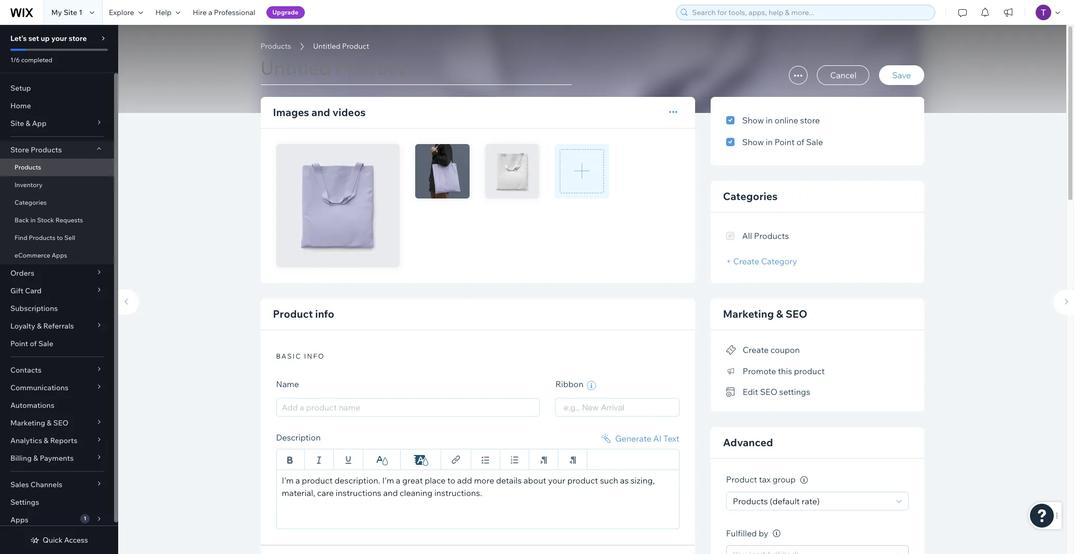 Task type: describe. For each thing, give the bounding box(es) containing it.
categories inside form
[[723, 190, 778, 203]]

subscriptions
[[10, 304, 58, 313]]

gift card
[[10, 286, 42, 295]]

quick
[[43, 535, 63, 545]]

upgrade button
[[266, 6, 305, 19]]

hire a professional link
[[186, 0, 262, 25]]

fulfilled
[[726, 528, 757, 539]]

and inside i'm a product description. i'm a great place to add more details about your product such as sizing, material, care instructions and cleaning instructions.
[[383, 488, 398, 498]]

+ create category button
[[726, 256, 797, 266]]

edit seo settings
[[743, 387, 810, 397]]

sale inside point of sale link
[[38, 339, 53, 348]]

point of sale
[[10, 339, 53, 348]]

text
[[663, 433, 680, 443]]

& for billing & payments popup button
[[33, 454, 38, 463]]

1 horizontal spatial product
[[342, 41, 369, 51]]

setup
[[10, 83, 31, 93]]

1 i'm from the left
[[282, 475, 294, 485]]

loyalty & referrals
[[10, 321, 74, 331]]

group
[[773, 475, 796, 485]]

online
[[775, 115, 798, 125]]

seo inside button
[[760, 387, 777, 397]]

analytics
[[10, 436, 42, 445]]

analytics & reports
[[10, 436, 77, 445]]

cleaning
[[400, 488, 433, 498]]

& for marketing & seo popup button
[[47, 418, 52, 428]]

false text field
[[276, 469, 680, 529]]

let's set up your store
[[10, 34, 87, 43]]

1 vertical spatial products link
[[0, 159, 114, 176]]

seo settings image
[[726, 388, 737, 397]]

settings
[[10, 498, 39, 507]]

1 horizontal spatial info tooltip image
[[800, 476, 808, 484]]

& for loyalty & referrals popup button
[[37, 321, 42, 331]]

care
[[317, 488, 334, 498]]

Search for tools, apps, help & more... field
[[689, 5, 932, 20]]

point inside sidebar element
[[10, 339, 28, 348]]

gift card button
[[0, 282, 114, 300]]

contacts button
[[0, 361, 114, 379]]

hire
[[193, 8, 207, 17]]

1 inside sidebar element
[[84, 515, 86, 522]]

sales
[[10, 480, 29, 489]]

home
[[10, 101, 31, 110]]

products inside find products to sell link
[[29, 234, 55, 242]]

1 horizontal spatial site
[[64, 8, 77, 17]]

such
[[600, 475, 618, 485]]

categories inside sidebar element
[[15, 199, 47, 206]]

channels
[[31, 480, 62, 489]]

(default
[[770, 496, 800, 506]]

2 i'm from the left
[[382, 475, 394, 485]]

0 vertical spatial 1
[[79, 8, 82, 17]]

marketing inside marketing & seo popup button
[[10, 418, 45, 428]]

edit
[[743, 387, 758, 397]]

& inside form
[[776, 307, 783, 320]]

inventory
[[15, 181, 42, 189]]

automations link
[[0, 397, 114, 414]]

Select box search field
[[564, 398, 671, 416]]

0 vertical spatial apps
[[52, 251, 67, 259]]

1/6
[[10, 56, 20, 64]]

2 horizontal spatial a
[[396, 475, 400, 485]]

description
[[276, 432, 321, 442]]

inventory link
[[0, 176, 114, 194]]

settings
[[779, 387, 810, 397]]

of inside sidebar element
[[30, 339, 37, 348]]

to inside i'm a product description. i'm a great place to add more details about your product such as sizing, material, care instructions and cleaning instructions.
[[447, 475, 455, 485]]

orders
[[10, 269, 34, 278]]

this
[[778, 366, 792, 376]]

communications
[[10, 383, 68, 392]]

reports
[[50, 436, 77, 445]]

communications button
[[0, 379, 114, 397]]

about
[[524, 475, 546, 485]]

Add a product name text field
[[276, 398, 540, 417]]

seo inside popup button
[[53, 418, 68, 428]]

advanced
[[723, 436, 773, 449]]

contacts
[[10, 365, 41, 375]]

material,
[[282, 488, 315, 498]]

products up inventory
[[15, 163, 41, 171]]

products (default rate)
[[733, 496, 820, 506]]

card
[[25, 286, 42, 295]]

form containing images and videos
[[113, 25, 1074, 554]]

professional
[[214, 8, 255, 17]]

& for site & app dropdown button
[[26, 119, 30, 128]]

ecommerce
[[15, 251, 50, 259]]

untitled product
[[313, 41, 369, 51]]

promote image
[[726, 367, 737, 376]]

back in stock requests link
[[0, 212, 114, 229]]

all
[[742, 231, 752, 241]]

completed
[[21, 56, 52, 64]]

find
[[15, 234, 27, 242]]

in for online
[[766, 115, 773, 125]]

images and videos
[[273, 106, 366, 119]]

orders button
[[0, 264, 114, 282]]

Untitled Product text field
[[260, 56, 572, 85]]

store products
[[10, 145, 62, 154]]

quick access
[[43, 535, 88, 545]]

setup link
[[0, 79, 114, 97]]

products link inside form
[[255, 41, 296, 51]]

in for stock
[[30, 216, 36, 224]]

back
[[15, 216, 29, 224]]

site inside dropdown button
[[10, 119, 24, 128]]

instructions.
[[434, 488, 482, 498]]

subscriptions link
[[0, 300, 114, 317]]

all products
[[742, 231, 789, 241]]

save
[[892, 70, 911, 80]]

product for product info
[[273, 308, 313, 321]]

tax
[[759, 475, 771, 485]]

show in online store
[[742, 115, 820, 125]]

sell
[[64, 234, 75, 242]]

details
[[496, 475, 522, 485]]

images
[[273, 106, 309, 119]]

set
[[28, 34, 39, 43]]

my
[[51, 8, 62, 17]]

requests
[[55, 216, 83, 224]]

explore
[[109, 8, 134, 17]]



Task type: locate. For each thing, give the bounding box(es) containing it.
0 horizontal spatial 1
[[79, 8, 82, 17]]

0 horizontal spatial product
[[302, 475, 333, 485]]

0 vertical spatial marketing & seo
[[723, 307, 807, 320]]

stock
[[37, 216, 54, 224]]

1 vertical spatial to
[[447, 475, 455, 485]]

products right store
[[31, 145, 62, 154]]

0 vertical spatial store
[[69, 34, 87, 43]]

product right untitled
[[342, 41, 369, 51]]

sale down show in online store
[[806, 137, 823, 147]]

0 vertical spatial show
[[742, 115, 764, 125]]

your right up
[[51, 34, 67, 43]]

show for show in point of sale
[[742, 137, 764, 147]]

1 vertical spatial marketing
[[10, 418, 45, 428]]

product up care
[[302, 475, 333, 485]]

fulfilled by
[[726, 528, 768, 539]]

site & app
[[10, 119, 46, 128]]

info tooltip image
[[800, 476, 808, 484], [773, 530, 781, 538]]

1 horizontal spatial seo
[[760, 387, 777, 397]]

in for point
[[766, 137, 773, 147]]

1 horizontal spatial sale
[[806, 137, 823, 147]]

1 horizontal spatial apps
[[52, 251, 67, 259]]

sale down loyalty & referrals
[[38, 339, 53, 348]]

1 vertical spatial create
[[743, 345, 769, 355]]

products link down upgrade button
[[255, 41, 296, 51]]

referrals
[[43, 321, 74, 331]]

1 horizontal spatial products link
[[255, 41, 296, 51]]

site down the home
[[10, 119, 24, 128]]

2 vertical spatial in
[[30, 216, 36, 224]]

1 vertical spatial your
[[548, 475, 565, 485]]

1 vertical spatial sale
[[38, 339, 53, 348]]

find products to sell
[[15, 234, 75, 242]]

0 vertical spatial and
[[311, 106, 330, 119]]

show down show in online store
[[742, 137, 764, 147]]

cancel button
[[817, 65, 870, 85]]

product
[[794, 366, 825, 376], [302, 475, 333, 485], [567, 475, 598, 485]]

promote this product button
[[726, 364, 825, 378]]

1 horizontal spatial i'm
[[382, 475, 394, 485]]

in
[[766, 115, 773, 125], [766, 137, 773, 147], [30, 216, 36, 224]]

a left great
[[396, 475, 400, 485]]

product right this
[[794, 366, 825, 376]]

site & app button
[[0, 115, 114, 132]]

0 vertical spatial seo
[[786, 307, 807, 320]]

point inside form
[[775, 137, 795, 147]]

a for i'm
[[295, 475, 300, 485]]

marketing & seo up analytics & reports
[[10, 418, 68, 428]]

0 horizontal spatial marketing & seo
[[10, 418, 68, 428]]

info for product info
[[315, 308, 334, 321]]

1 vertical spatial seo
[[760, 387, 777, 397]]

marketing up create coupon button
[[723, 307, 774, 320]]

sale inside form
[[806, 137, 823, 147]]

info tooltip image right by
[[773, 530, 781, 538]]

1 vertical spatial product
[[273, 308, 313, 321]]

store down my site 1
[[69, 34, 87, 43]]

1 show from the top
[[742, 115, 764, 125]]

1 horizontal spatial marketing & seo
[[723, 307, 807, 320]]

1 vertical spatial marketing & seo
[[10, 418, 68, 428]]

save button
[[879, 65, 924, 85]]

0 horizontal spatial point
[[10, 339, 28, 348]]

form
[[113, 25, 1074, 554]]

billing
[[10, 454, 32, 463]]

promote
[[743, 366, 776, 376]]

2 horizontal spatial seo
[[786, 307, 807, 320]]

1 horizontal spatial to
[[447, 475, 455, 485]]

seo up coupon
[[786, 307, 807, 320]]

1 right my on the left of page
[[79, 8, 82, 17]]

billing & payments
[[10, 454, 74, 463]]

& for analytics & reports dropdown button
[[44, 436, 48, 445]]

0 vertical spatial product
[[342, 41, 369, 51]]

show left online
[[742, 115, 764, 125]]

1
[[79, 8, 82, 17], [84, 515, 86, 522]]

seo right edit
[[760, 387, 777, 397]]

1 vertical spatial of
[[30, 339, 37, 348]]

a
[[208, 8, 212, 17], [295, 475, 300, 485], [396, 475, 400, 485]]

1 vertical spatial and
[[383, 488, 398, 498]]

to left 'add' in the bottom left of the page
[[447, 475, 455, 485]]

instructions
[[336, 488, 381, 498]]

0 vertical spatial to
[[57, 234, 63, 242]]

products link down store products
[[0, 159, 114, 176]]

create right +
[[733, 256, 759, 266]]

0 vertical spatial info tooltip image
[[800, 476, 808, 484]]

marketing up analytics
[[10, 418, 45, 428]]

point
[[775, 137, 795, 147], [10, 339, 28, 348]]

in left online
[[766, 115, 773, 125]]

billing & payments button
[[0, 449, 114, 467]]

info for basic info
[[304, 352, 325, 361]]

seo up reports
[[53, 418, 68, 428]]

info
[[315, 308, 334, 321], [304, 352, 325, 361]]

product for a
[[302, 475, 333, 485]]

0 horizontal spatial sale
[[38, 339, 53, 348]]

product up basic
[[273, 308, 313, 321]]

create inside button
[[743, 345, 769, 355]]

1 horizontal spatial and
[[383, 488, 398, 498]]

& left reports
[[44, 436, 48, 445]]

& up analytics & reports
[[47, 418, 52, 428]]

info right basic
[[304, 352, 325, 361]]

1 vertical spatial store
[[800, 115, 820, 125]]

store products button
[[0, 141, 114, 159]]

2 vertical spatial product
[[726, 475, 757, 485]]

1 vertical spatial info
[[304, 352, 325, 361]]

0 vertical spatial info
[[315, 308, 334, 321]]

my site 1
[[51, 8, 82, 17]]

store inside sidebar element
[[69, 34, 87, 43]]

loyalty
[[10, 321, 35, 331]]

your inside i'm a product description. i'm a great place to add more details about your product such as sizing, material, care instructions and cleaning instructions.
[[548, 475, 565, 485]]

1 horizontal spatial of
[[797, 137, 804, 147]]

product left the such on the right bottom
[[567, 475, 598, 485]]

marketing & seo button
[[0, 414, 114, 432]]

products down upgrade button
[[260, 41, 291, 51]]

0 horizontal spatial i'm
[[282, 475, 294, 485]]

0 vertical spatial point
[[775, 137, 795, 147]]

ribbon
[[555, 379, 585, 390]]

0 horizontal spatial info tooltip image
[[773, 530, 781, 538]]

store
[[69, 34, 87, 43], [800, 115, 820, 125]]

store right online
[[800, 115, 820, 125]]

marketing & seo up create coupon button
[[723, 307, 807, 320]]

2 horizontal spatial product
[[726, 475, 757, 485]]

a right the hire
[[208, 8, 212, 17]]

0 horizontal spatial site
[[10, 119, 24, 128]]

product
[[342, 41, 369, 51], [273, 308, 313, 321], [726, 475, 757, 485]]

cancel
[[830, 70, 857, 80]]

sale
[[806, 137, 823, 147], [38, 339, 53, 348]]

more
[[474, 475, 494, 485]]

edit seo settings button
[[726, 385, 810, 399]]

0 vertical spatial of
[[797, 137, 804, 147]]

1 horizontal spatial a
[[295, 475, 300, 485]]

info up basic info
[[315, 308, 334, 321]]

product left tax
[[726, 475, 757, 485]]

and left videos
[[311, 106, 330, 119]]

1 horizontal spatial point
[[775, 137, 795, 147]]

store
[[10, 145, 29, 154]]

1 vertical spatial show
[[742, 137, 764, 147]]

0 horizontal spatial store
[[69, 34, 87, 43]]

0 vertical spatial sale
[[806, 137, 823, 147]]

a for hire
[[208, 8, 212, 17]]

site right my on the left of page
[[64, 8, 77, 17]]

1 vertical spatial in
[[766, 137, 773, 147]]

show in point of sale
[[742, 137, 823, 147]]

1 up access
[[84, 515, 86, 522]]

marketing & seo inside marketing & seo popup button
[[10, 418, 68, 428]]

0 horizontal spatial seo
[[53, 418, 68, 428]]

1 vertical spatial 1
[[84, 515, 86, 522]]

products inside 'store products' popup button
[[31, 145, 62, 154]]

store inside form
[[800, 115, 820, 125]]

apps down settings
[[10, 515, 28, 525]]

to left sell
[[57, 234, 63, 242]]

& right loyalty
[[37, 321, 42, 331]]

promote coupon image
[[726, 346, 737, 355]]

1 vertical spatial site
[[10, 119, 24, 128]]

promote this product
[[743, 366, 825, 376]]

0 horizontal spatial a
[[208, 8, 212, 17]]

app
[[32, 119, 46, 128]]

i'm a product description. i'm a great place to add more details about your product such as sizing, material, care instructions and cleaning instructions.
[[282, 475, 655, 498]]

great
[[402, 475, 423, 485]]

as
[[620, 475, 629, 485]]

categories down inventory
[[15, 199, 47, 206]]

0 horizontal spatial apps
[[10, 515, 28, 525]]

2 horizontal spatial product
[[794, 366, 825, 376]]

of down online
[[797, 137, 804, 147]]

of inside form
[[797, 137, 804, 147]]

1 horizontal spatial product
[[567, 475, 598, 485]]

2 show from the top
[[742, 137, 764, 147]]

create
[[733, 256, 759, 266], [743, 345, 769, 355]]

name
[[276, 379, 299, 390]]

by
[[759, 528, 768, 539]]

show for show in online store
[[742, 115, 764, 125]]

of down loyalty & referrals
[[30, 339, 37, 348]]

0 vertical spatial create
[[733, 256, 759, 266]]

i'm up material,
[[282, 475, 294, 485]]

0 vertical spatial site
[[64, 8, 77, 17]]

payments
[[40, 454, 74, 463]]

0 horizontal spatial products link
[[0, 159, 114, 176]]

0 horizontal spatial of
[[30, 339, 37, 348]]

help
[[155, 8, 171, 17]]

quick access button
[[30, 535, 88, 545]]

info tooltip image right group
[[800, 476, 808, 484]]

automations
[[10, 401, 54, 410]]

seo
[[786, 307, 807, 320], [760, 387, 777, 397], [53, 418, 68, 428]]

videos
[[333, 106, 366, 119]]

2 vertical spatial seo
[[53, 418, 68, 428]]

point down online
[[775, 137, 795, 147]]

sales channels button
[[0, 476, 114, 494]]

your inside sidebar element
[[51, 34, 67, 43]]

categories up all
[[723, 190, 778, 203]]

marketing
[[723, 307, 774, 320], [10, 418, 45, 428]]

and left cleaning
[[383, 488, 398, 498]]

category
[[761, 256, 797, 266]]

products down product tax group
[[733, 496, 768, 506]]

to inside find products to sell link
[[57, 234, 63, 242]]

gift
[[10, 286, 23, 295]]

& inside popup button
[[33, 454, 38, 463]]

access
[[64, 535, 88, 545]]

1 horizontal spatial marketing
[[723, 307, 774, 320]]

0 vertical spatial in
[[766, 115, 773, 125]]

0 vertical spatial your
[[51, 34, 67, 43]]

1 horizontal spatial your
[[548, 475, 565, 485]]

apps down find products to sell link
[[52, 251, 67, 259]]

sidebar element
[[0, 25, 118, 554]]

analytics & reports button
[[0, 432, 114, 449]]

0 horizontal spatial marketing
[[10, 418, 45, 428]]

0 horizontal spatial your
[[51, 34, 67, 43]]

1 horizontal spatial store
[[800, 115, 820, 125]]

product inside button
[[794, 366, 825, 376]]

1 horizontal spatial 1
[[84, 515, 86, 522]]

generate ai text
[[615, 433, 680, 443]]

a up material,
[[295, 475, 300, 485]]

0 horizontal spatial and
[[311, 106, 330, 119]]

1 horizontal spatial categories
[[723, 190, 778, 203]]

basic
[[276, 352, 302, 361]]

home link
[[0, 97, 114, 115]]

0 vertical spatial products link
[[255, 41, 296, 51]]

1 vertical spatial info tooltip image
[[773, 530, 781, 538]]

&
[[26, 119, 30, 128], [776, 307, 783, 320], [37, 321, 42, 331], [47, 418, 52, 428], [44, 436, 48, 445], [33, 454, 38, 463]]

products up ecommerce apps
[[29, 234, 55, 242]]

marketing inside form
[[723, 307, 774, 320]]

settings link
[[0, 494, 114, 511]]

& right billing
[[33, 454, 38, 463]]

product for product tax group
[[726, 475, 757, 485]]

0 horizontal spatial categories
[[15, 199, 47, 206]]

0 horizontal spatial product
[[273, 308, 313, 321]]

0 horizontal spatial to
[[57, 234, 63, 242]]

in right back on the top
[[30, 216, 36, 224]]

0 vertical spatial marketing
[[723, 307, 774, 320]]

& up coupon
[[776, 307, 783, 320]]

product info
[[273, 308, 334, 321]]

i'm left great
[[382, 475, 394, 485]]

ecommerce apps link
[[0, 247, 114, 264]]

in inside back in stock requests link
[[30, 216, 36, 224]]

1 vertical spatial point
[[10, 339, 28, 348]]

sales channels
[[10, 480, 62, 489]]

create up promote
[[743, 345, 769, 355]]

in down show in online store
[[766, 137, 773, 147]]

your right 'about'
[[548, 475, 565, 485]]

point down loyalty
[[10, 339, 28, 348]]

products right all
[[754, 231, 789, 241]]

product for this
[[794, 366, 825, 376]]

1 vertical spatial apps
[[10, 515, 28, 525]]

& left the app
[[26, 119, 30, 128]]

upgrade
[[272, 8, 298, 16]]

your
[[51, 34, 67, 43], [548, 475, 565, 485]]



Task type: vqa. For each thing, say whether or not it's contained in the screenshot.
a for Hire
yes



